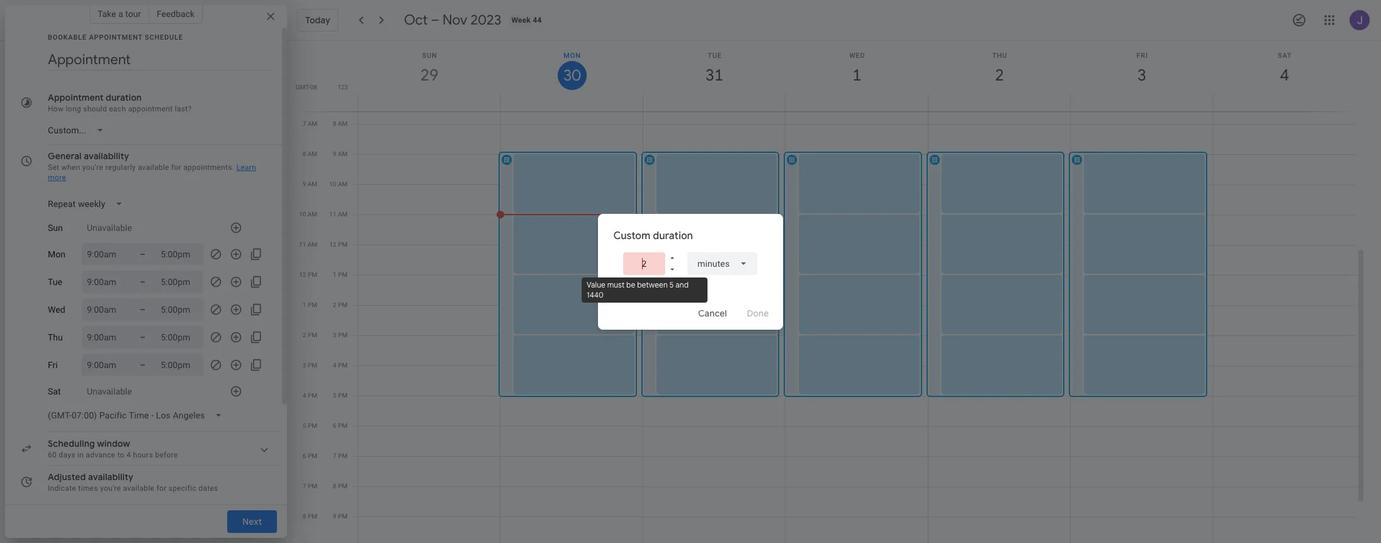 Task type: locate. For each thing, give the bounding box(es) containing it.
1 vertical spatial 11 am
[[299, 241, 317, 248]]

available
[[138, 163, 169, 172], [123, 484, 154, 493]]

mon
[[48, 249, 65, 259]]

0 horizontal spatial duration
[[106, 92, 142, 103]]

sun
[[48, 223, 63, 233]]

1 vertical spatial 7 pm
[[303, 483, 317, 490]]

1 horizontal spatial 10
[[329, 181, 336, 188]]

5 pm
[[333, 392, 348, 399], [303, 422, 317, 429]]

0 vertical spatial availability
[[84, 150, 129, 162]]

available right regularly
[[138, 163, 169, 172]]

feedback
[[157, 9, 195, 19]]

1 horizontal spatial for
[[171, 163, 181, 172]]

today
[[305, 14, 330, 26]]

take a tour
[[98, 9, 141, 19]]

for left specific in the left bottom of the page
[[156, 484, 167, 493]]

1 horizontal spatial 1
[[333, 271, 337, 278]]

0 horizontal spatial 2 pm
[[303, 332, 317, 339]]

0 horizontal spatial 6 pm
[[303, 453, 317, 460]]

and
[[676, 280, 689, 290]]

0 horizontal spatial 11 am
[[299, 241, 317, 248]]

0 vertical spatial 3 pm
[[333, 332, 348, 339]]

change a date's availability
[[48, 504, 161, 516]]

1 vertical spatial 8 pm
[[303, 513, 317, 520]]

0 horizontal spatial 7 pm
[[303, 483, 317, 490]]

1 horizontal spatial 6
[[333, 422, 337, 429]]

a left 'tour'
[[118, 9, 123, 19]]

availability
[[84, 150, 129, 162], [88, 472, 133, 483], [117, 504, 161, 516]]

0 vertical spatial 11 am
[[329, 211, 348, 218]]

between
[[637, 280, 668, 290]]

Add title text field
[[48, 50, 272, 69]]

2 unavailable from the top
[[87, 387, 132, 397]]

1 horizontal spatial 9 am
[[333, 150, 348, 157]]

1 horizontal spatial 12 pm
[[329, 241, 348, 248]]

0 horizontal spatial 11
[[299, 241, 306, 248]]

9 am
[[333, 150, 348, 157], [303, 181, 317, 188]]

3
[[333, 332, 337, 339], [303, 362, 306, 369]]

1 vertical spatial 1
[[303, 302, 306, 309]]

available inside adjusted availability indicate times you're available for specific dates
[[123, 484, 154, 493]]

12
[[329, 241, 337, 248], [299, 271, 306, 278]]

0 horizontal spatial 8 am
[[303, 150, 317, 157]]

0 horizontal spatial 5
[[303, 422, 306, 429]]

a
[[118, 9, 123, 19], [82, 504, 87, 516]]

change a date's availability button
[[43, 499, 166, 521]]

a left date's
[[82, 504, 87, 516]]

1 horizontal spatial 11
[[329, 211, 336, 218]]

5 inside value must be between 5 and 1440
[[670, 280, 674, 290]]

for left appointments.
[[171, 163, 181, 172]]

11
[[329, 211, 336, 218], [299, 241, 306, 248]]

each
[[109, 105, 126, 113]]

1 vertical spatial 2
[[303, 332, 306, 339]]

schedule
[[145, 33, 183, 42]]

1 vertical spatial a
[[82, 504, 87, 516]]

0 vertical spatial 3
[[333, 332, 337, 339]]

learn
[[236, 163, 256, 172]]

a for take
[[118, 9, 123, 19]]

availability for general
[[84, 150, 129, 162]]

0 vertical spatial unavailable
[[87, 223, 132, 233]]

1 vertical spatial 5 pm
[[303, 422, 317, 429]]

1 horizontal spatial 5
[[333, 392, 337, 399]]

duration for custom
[[653, 230, 693, 242]]

next button
[[227, 511, 277, 533]]

4 pm
[[333, 362, 348, 369], [303, 392, 317, 399]]

6 pm
[[333, 422, 348, 429], [303, 453, 317, 460]]

7 pm
[[333, 453, 348, 460], [303, 483, 317, 490]]

1 horizontal spatial 11 am
[[329, 211, 348, 218]]

0 vertical spatial 6 pm
[[333, 422, 348, 429]]

1 horizontal spatial 7 pm
[[333, 453, 348, 460]]

thu
[[48, 332, 63, 343]]

duration inside appointment duration how long should each appointment last?
[[106, 92, 142, 103]]

–
[[431, 11, 439, 29], [140, 249, 146, 259], [140, 277, 146, 287], [140, 305, 146, 315], [140, 332, 146, 343], [140, 360, 146, 370]]

should
[[83, 105, 107, 113]]

1 vertical spatial 10
[[299, 211, 306, 218]]

1 vertical spatial duration
[[653, 230, 693, 242]]

week 44
[[512, 16, 542, 25]]

0 horizontal spatial 3 pm
[[303, 362, 317, 369]]

1 horizontal spatial 2 pm
[[333, 302, 348, 309]]

0 horizontal spatial 1
[[303, 302, 306, 309]]

column header
[[358, 41, 501, 111], [500, 41, 643, 111], [643, 41, 786, 111], [785, 41, 929, 111], [928, 41, 1071, 111], [1070, 41, 1214, 111], [1213, 41, 1356, 111]]

1 pm
[[333, 271, 348, 278], [303, 302, 317, 309]]

cancel
[[698, 308, 727, 319]]

0 vertical spatial 1 pm
[[333, 271, 348, 278]]

5
[[670, 280, 674, 290], [333, 392, 337, 399], [303, 422, 306, 429]]

0 vertical spatial 9
[[333, 150, 336, 157]]

0 vertical spatial 2
[[333, 302, 337, 309]]

1 horizontal spatial duration
[[653, 230, 693, 242]]

0 vertical spatial 4 pm
[[333, 362, 348, 369]]

long
[[66, 105, 81, 113]]

1 horizontal spatial 10 am
[[329, 181, 348, 188]]

for
[[171, 163, 181, 172], [156, 484, 167, 493]]

2 pm
[[333, 302, 348, 309], [303, 332, 317, 339]]

gmt-
[[296, 84, 310, 91]]

0 horizontal spatial 10 am
[[299, 211, 317, 218]]

0 vertical spatial a
[[118, 9, 123, 19]]

adjusted
[[48, 472, 86, 483]]

appointment
[[48, 92, 104, 103]]

– for mon
[[140, 249, 146, 259]]

1 vertical spatial 1 pm
[[303, 302, 317, 309]]

0 vertical spatial 12
[[329, 241, 337, 248]]

0 horizontal spatial a
[[82, 504, 87, 516]]

0 horizontal spatial 8 pm
[[303, 513, 317, 520]]

0 horizontal spatial 12
[[299, 271, 306, 278]]

how
[[48, 105, 64, 113]]

available up change a date's availability button
[[123, 484, 154, 493]]

1 horizontal spatial 3 pm
[[333, 332, 348, 339]]

when
[[61, 163, 80, 172]]

1 vertical spatial 12
[[299, 271, 306, 278]]

1 vertical spatial for
[[156, 484, 167, 493]]

8 pm left 9 pm
[[303, 513, 317, 520]]

2023
[[471, 11, 501, 29]]

take a tour button
[[89, 4, 149, 24]]

1 vertical spatial 2 pm
[[303, 332, 317, 339]]

today button
[[297, 9, 339, 31]]

set when you're regularly available for appointments.
[[48, 163, 234, 172]]

1 horizontal spatial a
[[118, 9, 123, 19]]

2 horizontal spatial 5
[[670, 280, 674, 290]]

– for wed
[[140, 305, 146, 315]]

0 vertical spatial 6
[[333, 422, 337, 429]]

unavailable for sun
[[87, 223, 132, 233]]

unavailable right "sat"
[[87, 387, 132, 397]]

0 vertical spatial duration
[[106, 92, 142, 103]]

1 vertical spatial 6
[[303, 453, 306, 460]]

wed
[[48, 305, 65, 315]]

0 vertical spatial 2 pm
[[333, 302, 348, 309]]

9
[[333, 150, 336, 157], [303, 181, 306, 188], [333, 513, 337, 520]]

duration inside dialog
[[653, 230, 693, 242]]

8 am down 7 am
[[303, 150, 317, 157]]

1 horizontal spatial 4
[[333, 362, 337, 369]]

duration
[[106, 92, 142, 103], [653, 230, 693, 242]]

1 vertical spatial 9 am
[[303, 181, 317, 188]]

0 vertical spatial 7 pm
[[333, 453, 348, 460]]

general
[[48, 150, 82, 162]]

6
[[333, 422, 337, 429], [303, 453, 306, 460]]

availability down adjusted availability indicate times you're available for specific dates
[[117, 504, 161, 516]]

0 vertical spatial you're
[[82, 163, 103, 172]]

0 vertical spatial 8 am
[[333, 120, 348, 127]]

you're inside adjusted availability indicate times you're available for specific dates
[[100, 484, 121, 493]]

None field
[[688, 252, 758, 275]]

10 am
[[329, 181, 348, 188], [299, 211, 317, 218]]

unavailable
[[87, 223, 132, 233], [87, 387, 132, 397]]

you're up change a date's availability button
[[100, 484, 121, 493]]

4
[[333, 362, 337, 369], [303, 392, 306, 399]]

1
[[333, 271, 337, 278], [303, 302, 306, 309]]

1 vertical spatial 10 am
[[299, 211, 317, 218]]

2 vertical spatial 7
[[303, 483, 306, 490]]

1 horizontal spatial 8 pm
[[333, 483, 348, 490]]

be
[[626, 280, 635, 290]]

availability up regularly
[[84, 150, 129, 162]]

more
[[48, 173, 66, 182]]

1 horizontal spatial 6 pm
[[333, 422, 348, 429]]

duration up each
[[106, 92, 142, 103]]

unavailable right sun
[[87, 223, 132, 233]]

123
[[338, 84, 348, 91]]

nov
[[443, 11, 467, 29]]

grid
[[292, 41, 1366, 543]]

3 pm
[[333, 332, 348, 339], [303, 362, 317, 369]]

duration up duration in minutes number field
[[653, 230, 693, 242]]

8 am right 7 am
[[333, 120, 348, 127]]

1 horizontal spatial 2
[[333, 302, 337, 309]]

0 vertical spatial 5 pm
[[333, 392, 348, 399]]

0 vertical spatial 10
[[329, 181, 336, 188]]

1 vertical spatial 12 pm
[[299, 271, 317, 278]]

11 am
[[329, 211, 348, 218], [299, 241, 317, 248]]

2
[[333, 302, 337, 309], [303, 332, 306, 339]]

1 vertical spatial 6 pm
[[303, 453, 317, 460]]

oct
[[404, 11, 428, 29]]

take
[[98, 9, 116, 19]]

1 unavailable from the top
[[87, 223, 132, 233]]

10
[[329, 181, 336, 188], [299, 211, 306, 218]]

2 vertical spatial availability
[[117, 504, 161, 516]]

availability inside adjusted availability indicate times you're available for specific dates
[[88, 472, 133, 483]]

0 vertical spatial 5
[[670, 280, 674, 290]]

8
[[333, 120, 336, 127], [303, 150, 306, 157], [333, 483, 337, 490], [303, 513, 306, 520]]

8 pm
[[333, 483, 348, 490], [303, 513, 317, 520]]

0 vertical spatial 11
[[329, 211, 336, 218]]

date's
[[89, 504, 115, 516]]

am
[[308, 120, 317, 127], [338, 120, 348, 127], [308, 150, 317, 157], [338, 150, 348, 157], [308, 181, 317, 188], [338, 181, 348, 188], [308, 211, 317, 218], [338, 211, 348, 218], [308, 241, 317, 248]]

1 vertical spatial 4
[[303, 392, 306, 399]]

pm
[[338, 241, 348, 248], [308, 271, 317, 278], [338, 271, 348, 278], [308, 302, 317, 309], [338, 302, 348, 309], [308, 332, 317, 339], [338, 332, 348, 339], [308, 362, 317, 369], [338, 362, 348, 369], [308, 392, 317, 399], [338, 392, 348, 399], [308, 422, 317, 429], [338, 422, 348, 429], [308, 453, 317, 460], [338, 453, 348, 460], [308, 483, 317, 490], [338, 483, 348, 490], [308, 513, 317, 520], [338, 513, 348, 520]]

set
[[48, 163, 59, 172]]

1 vertical spatial you're
[[100, 484, 121, 493]]

1 vertical spatial 4 pm
[[303, 392, 317, 399]]

you're down general availability
[[82, 163, 103, 172]]

5 column header from the left
[[928, 41, 1071, 111]]

grid containing gmt-08
[[292, 41, 1366, 543]]

dates
[[198, 484, 218, 493]]

1 vertical spatial available
[[123, 484, 154, 493]]

availability up times
[[88, 472, 133, 483]]

oct – nov 2023
[[404, 11, 501, 29]]

learn more link
[[48, 163, 256, 182]]

6 column header from the left
[[1070, 41, 1214, 111]]

2 vertical spatial 5
[[303, 422, 306, 429]]

8 pm up 9 pm
[[333, 483, 348, 490]]



Task type: vqa. For each thing, say whether or not it's contained in the screenshot.
22 element
no



Task type: describe. For each thing, give the bounding box(es) containing it.
1 horizontal spatial 5 pm
[[333, 392, 348, 399]]

1 vertical spatial 11
[[299, 241, 306, 248]]

0 vertical spatial 9 am
[[333, 150, 348, 157]]

0 horizontal spatial 5 pm
[[303, 422, 317, 429]]

cancel button
[[692, 298, 733, 328]]

8 right 7 am
[[333, 120, 336, 127]]

bookable appointment schedule
[[48, 33, 183, 42]]

general availability
[[48, 150, 129, 162]]

3 column header from the left
[[643, 41, 786, 111]]

8 left 9 pm
[[303, 513, 306, 520]]

7 am
[[303, 120, 317, 127]]

1 horizontal spatial 4 pm
[[333, 362, 348, 369]]

4 column header from the left
[[785, 41, 929, 111]]

last?
[[175, 105, 192, 113]]

1 vertical spatial 3
[[303, 362, 306, 369]]

must
[[607, 280, 625, 290]]

appointment duration how long should each appointment last?
[[48, 92, 192, 113]]

0 vertical spatial available
[[138, 163, 169, 172]]

duration for appointment
[[106, 92, 142, 103]]

custom
[[614, 230, 651, 242]]

1 horizontal spatial 8 am
[[333, 120, 348, 127]]

fri
[[48, 360, 58, 370]]

specific
[[169, 484, 196, 493]]

tour
[[125, 9, 141, 19]]

0 vertical spatial 8 pm
[[333, 483, 348, 490]]

9 pm
[[333, 513, 348, 520]]

0 horizontal spatial 4 pm
[[303, 392, 317, 399]]

1 vertical spatial 5
[[333, 392, 337, 399]]

1440
[[587, 290, 604, 300]]

value
[[587, 280, 606, 290]]

for inside adjusted availability indicate times you're available for specific dates
[[156, 484, 167, 493]]

0 horizontal spatial 10
[[299, 211, 306, 218]]

1 column header from the left
[[358, 41, 501, 111]]

1 vertical spatial 9
[[303, 181, 306, 188]]

1 horizontal spatial 3
[[333, 332, 337, 339]]

availability for adjusted
[[88, 472, 133, 483]]

0 horizontal spatial 2
[[303, 332, 306, 339]]

sat
[[48, 387, 61, 397]]

value must be between 5 and 1440
[[587, 280, 689, 300]]

Duration in minutes number field
[[634, 252, 656, 275]]

regularly
[[105, 163, 136, 172]]

8 up 9 pm
[[333, 483, 337, 490]]

1 horizontal spatial 12
[[329, 241, 337, 248]]

7 column header from the left
[[1213, 41, 1356, 111]]

8 down 7 am
[[303, 150, 306, 157]]

1 vertical spatial 8 am
[[303, 150, 317, 157]]

learn more
[[48, 163, 256, 182]]

2 vertical spatial 9
[[333, 513, 337, 520]]

appointments.
[[183, 163, 234, 172]]

0 horizontal spatial 9 am
[[303, 181, 317, 188]]

indicate
[[48, 484, 76, 493]]

custom duration
[[614, 230, 693, 242]]

week
[[512, 16, 531, 25]]

custom duration dialog
[[598, 214, 783, 330]]

0 vertical spatial 10 am
[[329, 181, 348, 188]]

08
[[310, 84, 317, 91]]

availability inside button
[[117, 504, 161, 516]]

tue
[[48, 277, 62, 287]]

1 vertical spatial 7
[[333, 453, 337, 460]]

bookable
[[48, 33, 87, 42]]

a for change
[[82, 504, 87, 516]]

next
[[242, 516, 262, 528]]

1 vertical spatial 3 pm
[[303, 362, 317, 369]]

appointment
[[89, 33, 143, 42]]

0 vertical spatial 12 pm
[[329, 241, 348, 248]]

– for tue
[[140, 277, 146, 287]]

feedback button
[[149, 4, 203, 24]]

adjusted availability indicate times you're available for specific dates
[[48, 472, 218, 493]]

0 horizontal spatial 1 pm
[[303, 302, 317, 309]]

2 column header from the left
[[500, 41, 643, 111]]

– for fri
[[140, 360, 146, 370]]

0 vertical spatial for
[[171, 163, 181, 172]]

unavailable for sat
[[87, 387, 132, 397]]

appointment
[[128, 105, 173, 113]]

times
[[78, 484, 98, 493]]

0 vertical spatial 7
[[303, 120, 306, 127]]

1 horizontal spatial 1 pm
[[333, 271, 348, 278]]

change
[[48, 504, 80, 516]]

44
[[533, 16, 542, 25]]

– for thu
[[140, 332, 146, 343]]

none field inside the custom duration dialog
[[688, 252, 758, 275]]

0 vertical spatial 4
[[333, 362, 337, 369]]

gmt-08
[[296, 84, 317, 91]]



